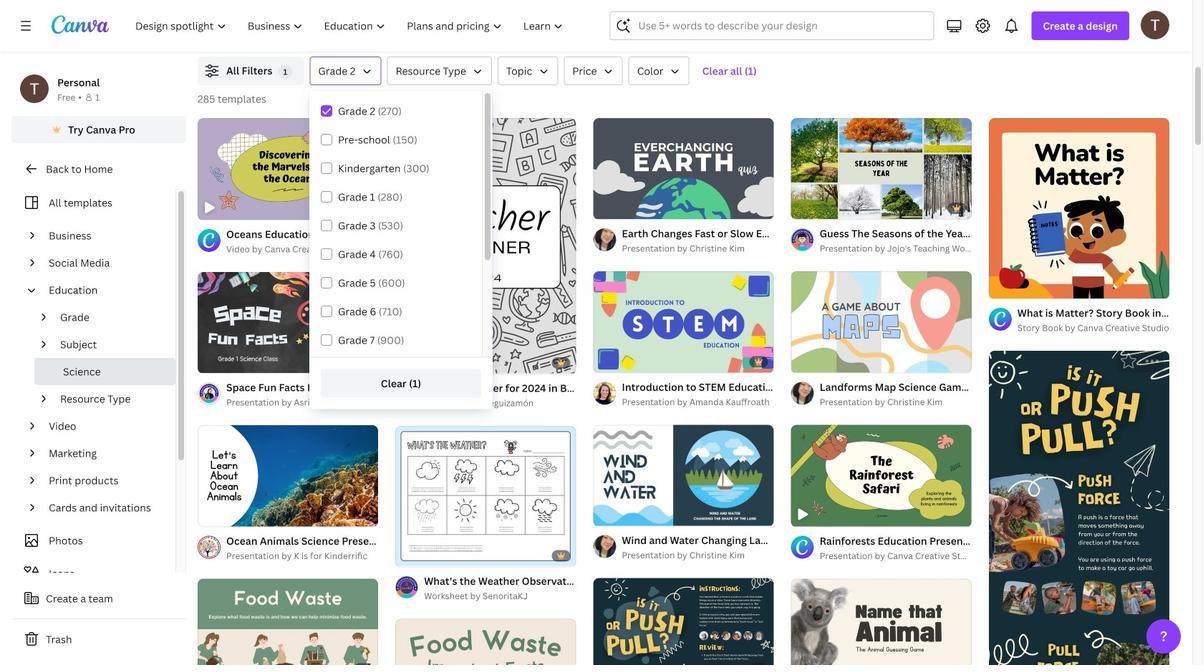 Task type: locate. For each thing, give the bounding box(es) containing it.
push and pull force educational infographic in yellow and blue doodle illustrative style image
[[989, 351, 1170, 665]]

Search search field
[[638, 12, 925, 39]]

animal quiz presentation in tan yellow handdrawn style image
[[791, 579, 972, 665]]

1 filter options selected element
[[278, 65, 293, 79]]

teacher planner for 2024 in black & white school doodle style image
[[395, 118, 576, 374]]

earth changes fast or slow events science quiz in grey green pastel  style image
[[593, 118, 774, 220]]

introduction to stem education presentation in blue green and pink flat graphic style image
[[593, 271, 774, 373]]

space fun facts educational presentation in watercolor style image
[[198, 272, 378, 373]]

None search field
[[610, 11, 934, 40]]

ocean animals science presentation in colorful realistic style image
[[198, 425, 378, 527]]



Task type: describe. For each thing, give the bounding box(es) containing it.
food waste important facts educational infographic in green beige illustrative style image
[[395, 619, 576, 665]]

plant and human body systems image
[[983, 0, 1203, 4]]

terry turtle image
[[1141, 11, 1170, 39]]

top level navigation element
[[126, 11, 575, 40]]

what is matter? story book in orange blue hand drawn style image
[[989, 118, 1170, 299]]

what's the weather observation worksheets blue image
[[395, 427, 576, 566]]

push and pull science group work in yellow and blue illustrative doodle style image
[[593, 578, 774, 665]]

wind and water changing land science presentation in colorful simple style image
[[593, 425, 774, 526]]

food waste educational presentation in beige green illustrative style image
[[198, 579, 378, 665]]

landforms map science game presentation in pastel fun style image
[[791, 271, 972, 373]]

guess the seasons of the year interactive presentation in green blue illustrative style image
[[791, 118, 972, 220]]



Task type: vqa. For each thing, say whether or not it's contained in the screenshot.
Plant and Human Body Systems image
yes



